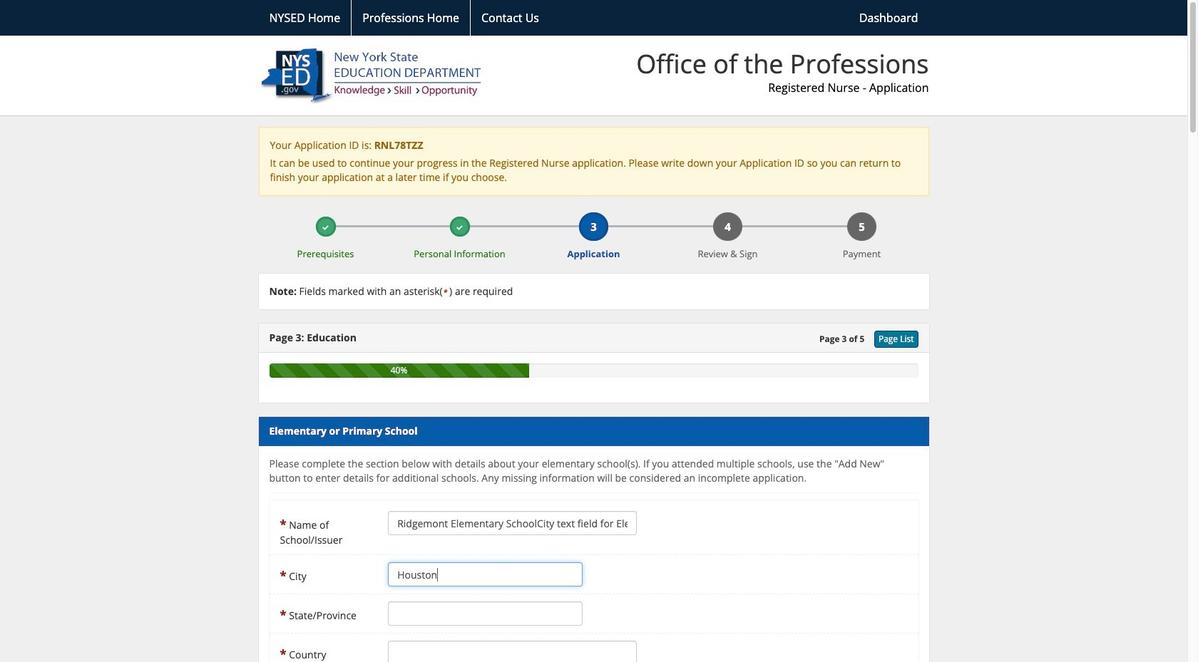 Task type: vqa. For each thing, say whether or not it's contained in the screenshot.
check image
yes



Task type: locate. For each thing, give the bounding box(es) containing it.
check image
[[456, 224, 463, 231]]

None text field
[[388, 511, 637, 536], [388, 563, 583, 587], [388, 602, 583, 626], [388, 641, 637, 663], [388, 511, 637, 536], [388, 563, 583, 587], [388, 602, 583, 626], [388, 641, 637, 663]]

progress bar
[[269, 364, 529, 378]]

check image
[[322, 224, 329, 231]]

alert
[[259, 127, 929, 196]]



